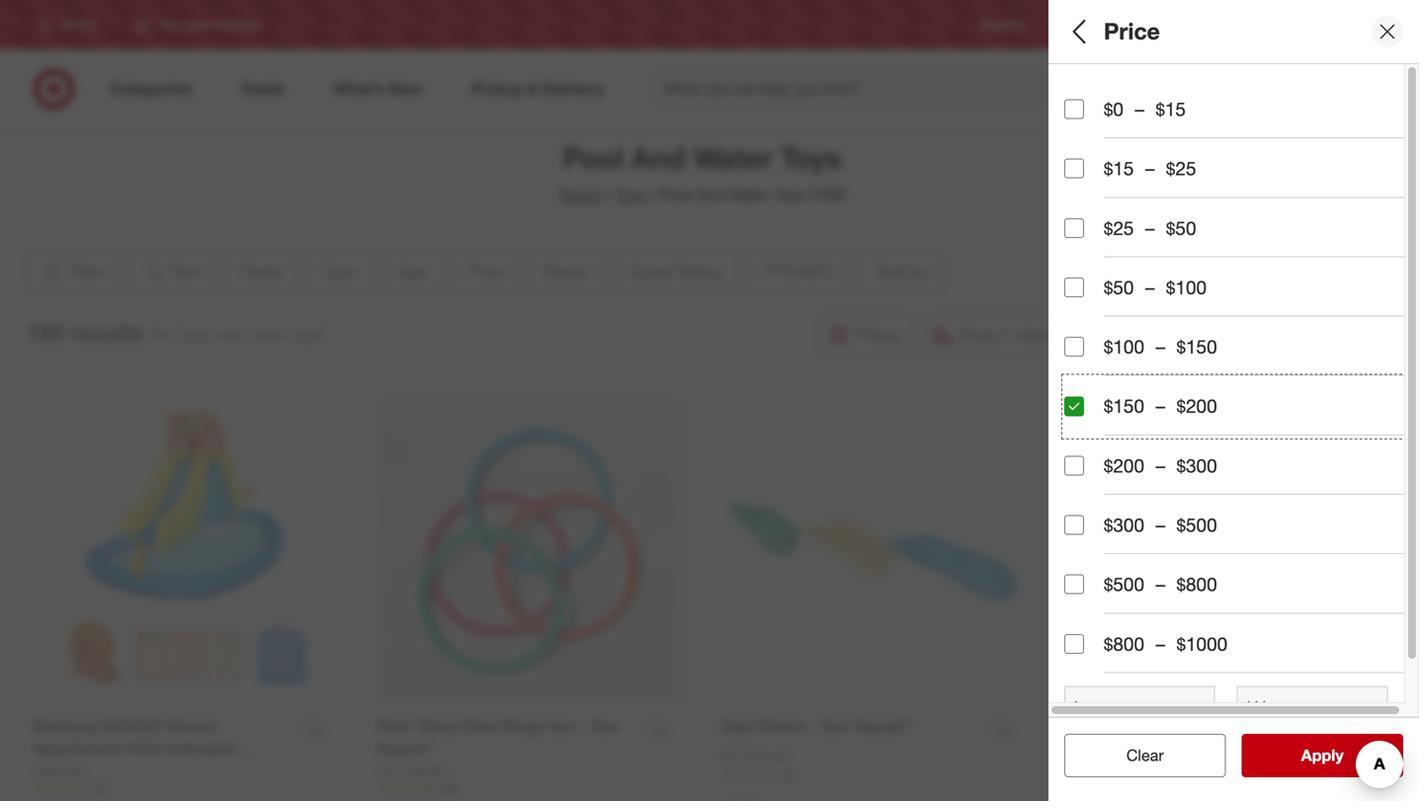 Task type: vqa. For each thing, say whether or not it's contained in the screenshot.


Task type: locate. For each thing, give the bounding box(es) containing it.
0 vertical spatial price
[[1104, 17, 1160, 45]]

0 horizontal spatial /
[[606, 185, 611, 205]]

/ right toys link
[[651, 185, 656, 205]]

268 link
[[378, 780, 682, 797]]

0 vertical spatial $500
[[1177, 514, 1217, 537]]

$15 right dive
[[1104, 157, 1134, 180]]

0 vertical spatial $200
[[1118, 311, 1148, 328]]

$300 right $300  –  $500 option
[[1104, 514, 1145, 537]]

$800 right $800  –  $1000 option
[[1104, 633, 1145, 656]]

0 vertical spatial $300
[[1177, 455, 1217, 477]]

results
[[70, 319, 144, 346], [1314, 746, 1365, 766]]

1 clear from the left
[[1117, 746, 1154, 766]]

$500 right $500  –  $800 checkbox
[[1104, 573, 1145, 596]]

1 vertical spatial pool
[[660, 185, 692, 205]]

and right "pool
[[218, 325, 244, 344]]

$15 right $0
[[1156, 98, 1186, 121]]

$150 for $100  –  $150
[[1177, 336, 1217, 358]]

character
[[1065, 638, 1154, 661]]

$500 up sold by button
[[1177, 514, 1217, 537]]

results for 789
[[70, 319, 144, 346]]

sold by button
[[1065, 549, 1405, 618]]

$25
[[1166, 157, 1196, 180], [1104, 217, 1134, 239]]

find stores
[[1322, 17, 1382, 32]]

filters
[[1098, 17, 1159, 45]]

type dive toys; pool basketball and volleyball sets; water balls
[[1065, 147, 1419, 190]]

$150
[[1065, 311, 1094, 328], [1177, 336, 1217, 358], [1104, 395, 1145, 418]]

0 vertical spatial $100
[[1166, 276, 1207, 299]]

pool and water toys target / toys / pool and water toys (789)
[[559, 140, 846, 205]]

"pool
[[175, 325, 213, 344]]

1 horizontal spatial $100
[[1166, 276, 1207, 299]]

0 horizontal spatial results
[[70, 319, 144, 346]]

find stores link
[[1322, 16, 1382, 33]]

brand button
[[1065, 341, 1405, 410]]

toys;
[[1095, 172, 1127, 190]]

clear
[[1117, 746, 1154, 766], [1127, 746, 1164, 766]]

$0  –  $15 checkbox
[[1065, 99, 1084, 119]]

2 vertical spatial $200
[[1104, 455, 1145, 477]]

sets;
[[1319, 172, 1351, 190]]

0 horizontal spatial $50
[[1104, 276, 1134, 299]]

None text field
[[1065, 686, 1215, 730], [1237, 686, 1388, 730], [1065, 686, 1215, 730], [1237, 686, 1388, 730]]

$150 up "$150  –  $200"
[[1177, 336, 1217, 358]]

$50 down basketball
[[1166, 217, 1196, 239]]

$100  –  $150 checkbox
[[1065, 337, 1084, 357]]

1 vertical spatial price
[[1065, 285, 1111, 308]]

$100 up $100  –  $150
[[1166, 276, 1207, 299]]

results inside button
[[1314, 746, 1365, 766]]

price for price $150  –  $200
[[1065, 285, 1111, 308]]

price inside price $150  –  $200
[[1065, 285, 1111, 308]]

and left volleyball
[[1230, 172, 1254, 190]]

$0
[[1104, 98, 1124, 121]]

1 vertical spatial $500
[[1104, 573, 1145, 596]]

toys link
[[615, 185, 647, 205]]

1 horizontal spatial $25
[[1166, 157, 1196, 180]]

$50
[[1166, 217, 1196, 239], [1104, 276, 1134, 299]]

clear all button
[[1065, 734, 1226, 778]]

1 vertical spatial results
[[1314, 746, 1365, 766]]

results right see
[[1314, 746, 1365, 766]]

0 horizontal spatial $100
[[1104, 336, 1145, 358]]

fpo/apo button
[[1065, 479, 1405, 549]]

clear for clear
[[1127, 746, 1164, 766]]

toys
[[781, 140, 842, 175], [775, 185, 806, 205]]

results left for
[[70, 319, 144, 346]]

$100 up brand at the top of the page
[[1104, 336, 1145, 358]]

price $150  –  $200
[[1065, 285, 1148, 328]]

0 horizontal spatial $15
[[1104, 157, 1134, 180]]

0 horizontal spatial $300
[[1104, 514, 1145, 537]]

$500
[[1177, 514, 1217, 537], [1104, 573, 1145, 596]]

2 vertical spatial $150
[[1104, 395, 1145, 418]]

toys"
[[292, 325, 327, 344]]

guest rating
[[1065, 431, 1181, 453]]

/
[[606, 185, 611, 205], [651, 185, 656, 205]]

0 vertical spatial $15
[[1156, 98, 1186, 121]]

$300
[[1177, 455, 1217, 477], [1104, 514, 1145, 537]]

$150 inside price $150  –  $200
[[1065, 311, 1094, 328]]

weekly ad link
[[1058, 16, 1114, 33]]

toys left (789)
[[775, 185, 806, 205]]

$15  –  $25
[[1104, 157, 1196, 180]]

/ left toys link
[[606, 185, 611, 205]]

1 horizontal spatial $800
[[1177, 573, 1217, 596]]

$300 down rating
[[1177, 455, 1217, 477]]

$25 right age
[[1104, 217, 1134, 239]]

pool right toys in the left of the page
[[660, 185, 692, 205]]

pool up target
[[563, 140, 624, 175]]

$150 up guest rating
[[1104, 395, 1145, 418]]

0 vertical spatial results
[[70, 319, 144, 346]]

price inside dialog
[[1104, 17, 1160, 45]]

toys up (789)
[[781, 140, 842, 175]]

1 horizontal spatial results
[[1314, 746, 1365, 766]]

water
[[694, 140, 773, 175], [729, 185, 770, 205], [249, 325, 288, 344]]

0 vertical spatial $50
[[1166, 217, 1196, 239]]

1 horizontal spatial /
[[651, 185, 656, 205]]

$100  –  $150
[[1104, 336, 1217, 358]]

0 vertical spatial $25
[[1166, 157, 1196, 180]]

2 horizontal spatial $150
[[1177, 336, 1217, 358]]

and right toys link
[[696, 185, 725, 205]]

$50 right $50  –  $100 option at top right
[[1104, 276, 1134, 299]]

0 horizontal spatial $150
[[1065, 311, 1094, 328]]

1 vertical spatial $150
[[1177, 336, 1217, 358]]

0 vertical spatial $800
[[1177, 573, 1217, 596]]

clear all
[[1117, 746, 1174, 766]]

$25 right pool
[[1166, 157, 1196, 180]]

and up toys in the left of the page
[[632, 140, 686, 175]]

1 vertical spatial $800
[[1104, 633, 1145, 656]]

0 horizontal spatial pool
[[563, 140, 624, 175]]

$200
[[1118, 311, 1148, 328], [1177, 395, 1217, 418], [1104, 455, 1145, 477]]

1 horizontal spatial $300
[[1177, 455, 1217, 477]]

1 vertical spatial $25
[[1104, 217, 1134, 239]]

What can we help you find? suggestions appear below search field
[[652, 67, 1144, 111]]

and
[[632, 140, 686, 175], [1230, 172, 1254, 190], [696, 185, 725, 205], [218, 325, 244, 344]]

type
[[1065, 147, 1106, 170]]

2 clear from the left
[[1127, 746, 1164, 766]]

clear inside all filters dialog
[[1117, 746, 1154, 766]]

2 vertical spatial water
[[249, 325, 288, 344]]

$300  –  $500 checkbox
[[1065, 516, 1084, 535]]

268
[[439, 781, 459, 796]]

1 / from the left
[[606, 185, 611, 205]]

price
[[1104, 17, 1160, 45], [1065, 285, 1111, 308]]

search button
[[1130, 67, 1178, 115]]

0 horizontal spatial $25
[[1104, 217, 1134, 239]]

$150 for price $150  –  $200
[[1065, 311, 1094, 328]]

clear inside price dialog
[[1127, 746, 1164, 766]]

$150 up $100  –  $150 "checkbox" at the right top of the page
[[1065, 311, 1094, 328]]

30 link
[[34, 780, 338, 797]]

pool
[[563, 140, 624, 175], [660, 185, 692, 205]]

$800 up $1000
[[1177, 573, 1217, 596]]

0 vertical spatial $150
[[1065, 311, 1094, 328]]

1 vertical spatial $15
[[1104, 157, 1134, 180]]



Task type: describe. For each thing, give the bounding box(es) containing it.
stores
[[1348, 17, 1382, 32]]

see results
[[1281, 746, 1365, 766]]

see results button
[[1242, 734, 1404, 778]]

2 / from the left
[[651, 185, 656, 205]]

target link
[[559, 185, 602, 205]]

all
[[1158, 746, 1174, 766]]

and inside type dive toys; pool basketball and volleyball sets; water balls
[[1230, 172, 1254, 190]]

$1000
[[1177, 633, 1228, 656]]

1 horizontal spatial $150
[[1104, 395, 1145, 418]]

$500  –  $800 checkbox
[[1065, 575, 1084, 595]]

price dialog
[[1049, 0, 1419, 802]]

to
[[1219, 698, 1233, 718]]

weekly ad
[[1058, 17, 1114, 32]]

age button
[[1065, 203, 1405, 272]]

toys
[[615, 185, 647, 205]]

585 link
[[1066, 768, 1371, 785]]

0 vertical spatial toys
[[781, 140, 842, 175]]

585
[[1127, 769, 1147, 784]]

brand
[[1065, 361, 1118, 384]]

find
[[1322, 17, 1345, 32]]

1 horizontal spatial $50
[[1166, 217, 1196, 239]]

registry link
[[982, 16, 1026, 33]]

clear button
[[1065, 734, 1226, 778]]

featured
[[1065, 707, 1144, 730]]

$200  –  $300 checkbox
[[1065, 456, 1084, 476]]

$150  –  $200 checkbox
[[1065, 397, 1084, 416]]

pool
[[1131, 172, 1158, 190]]

balls
[[1395, 172, 1419, 190]]

$500  –  $800
[[1104, 573, 1217, 596]]

sold
[[1065, 569, 1104, 592]]

water
[[1355, 172, 1391, 190]]

ad
[[1099, 17, 1114, 32]]

and inside 789 results for "pool and water toys"
[[218, 325, 244, 344]]

all
[[1065, 17, 1092, 45]]

$50  –  $100
[[1104, 276, 1207, 299]]

rating
[[1122, 431, 1181, 453]]

volleyball
[[1258, 172, 1315, 190]]

dive
[[1065, 172, 1092, 190]]

1 horizontal spatial $15
[[1156, 98, 1186, 121]]

guest
[[1065, 431, 1117, 453]]

1 horizontal spatial pool
[[660, 185, 692, 205]]

$15  –  $25 checkbox
[[1065, 159, 1084, 179]]

0 vertical spatial water
[[694, 140, 773, 175]]

see
[[1281, 746, 1309, 766]]

1 vertical spatial $100
[[1104, 336, 1145, 358]]

$800  –  $1000 checkbox
[[1065, 634, 1084, 654]]

$0  –  $15
[[1104, 98, 1186, 121]]

0 vertical spatial pool
[[563, 140, 624, 175]]

sale
[[1065, 103, 1092, 120]]

clear for clear all
[[1117, 746, 1154, 766]]

results for see
[[1314, 746, 1365, 766]]

by
[[1110, 569, 1131, 592]]

$300  –  $500
[[1104, 514, 1217, 537]]

registry
[[982, 17, 1026, 32]]

$800  –  $1000
[[1104, 633, 1228, 656]]

guest rating button
[[1065, 410, 1405, 479]]

weekly
[[1058, 17, 1096, 32]]

30
[[95, 781, 108, 796]]

0 horizontal spatial $500
[[1104, 573, 1145, 596]]

apply
[[1302, 746, 1344, 766]]

price for price
[[1104, 17, 1160, 45]]

1 horizontal spatial $500
[[1177, 514, 1217, 537]]

search
[[1130, 81, 1178, 100]]

water inside 789 results for "pool and water toys"
[[249, 325, 288, 344]]

$200  –  $300
[[1104, 455, 1217, 477]]

for
[[152, 325, 171, 344]]

$50  –  $100 checkbox
[[1065, 278, 1084, 298]]

featured button
[[1065, 687, 1405, 756]]

$25  –  $50
[[1104, 217, 1196, 239]]

redcard link
[[1145, 16, 1193, 33]]

age
[[1065, 223, 1100, 246]]

deals sale
[[1065, 78, 1115, 120]]

all filters
[[1065, 17, 1159, 45]]

deals
[[1065, 78, 1115, 100]]

redcard
[[1145, 17, 1193, 32]]

all filters dialog
[[1049, 0, 1419, 802]]

1 vertical spatial water
[[729, 185, 770, 205]]

90 link
[[722, 767, 1026, 784]]

0 horizontal spatial $800
[[1104, 633, 1145, 656]]

1 vertical spatial $300
[[1104, 514, 1145, 537]]

1 vertical spatial $50
[[1104, 276, 1134, 299]]

90
[[783, 768, 796, 783]]

$25  –  $50 checkbox
[[1065, 218, 1084, 238]]

789 results for "pool and water toys"
[[26, 319, 327, 346]]

$150  –  $200
[[1104, 395, 1217, 418]]

1 vertical spatial toys
[[775, 185, 806, 205]]

basketball
[[1162, 172, 1227, 190]]

fpo/apo
[[1065, 500, 1150, 522]]

apply button
[[1242, 734, 1404, 778]]

789
[[26, 319, 64, 346]]

(789)
[[811, 185, 846, 205]]

1 vertical spatial $200
[[1177, 395, 1217, 418]]

character button
[[1065, 618, 1405, 687]]

$200 inside price $150  –  $200
[[1118, 311, 1148, 328]]

sold by
[[1065, 569, 1131, 592]]

target
[[559, 185, 602, 205]]



